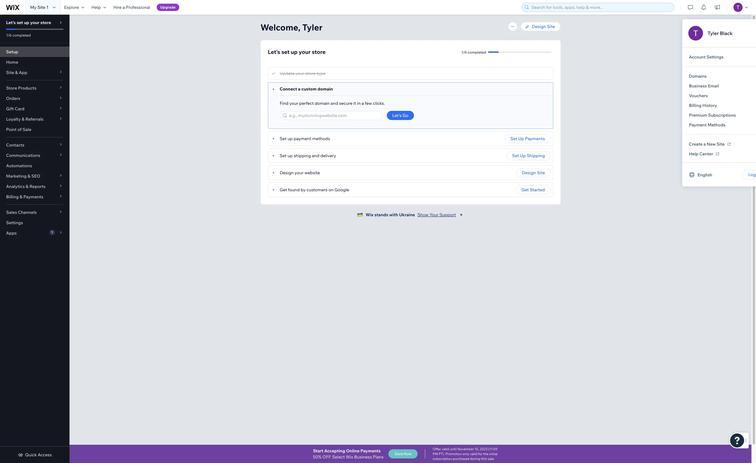 Task type: locate. For each thing, give the bounding box(es) containing it.
2 vertical spatial let's
[[393, 113, 402, 118]]

1 get from the left
[[280, 187, 287, 193]]

get started
[[522, 187, 545, 193]]

1 vertical spatial 1
[[51, 231, 53, 235]]

log link
[[743, 170, 757, 179]]

business down online
[[354, 455, 372, 460]]

0 horizontal spatial billing
[[6, 194, 19, 200]]

help for help center
[[690, 151, 699, 157]]

marketing & seo
[[6, 174, 40, 179]]

1 vertical spatial payments
[[23, 194, 43, 200]]

1 vertical spatial billing
[[6, 194, 19, 200]]

set for set up shipping and delivery
[[280, 153, 287, 159]]

1 down settings link
[[51, 231, 53, 235]]

website
[[305, 170, 320, 176]]

1 vertical spatial completed
[[468, 50, 487, 54]]

& inside dropdown button
[[26, 184, 29, 189]]

referrals
[[25, 117, 44, 122]]

set up update
[[282, 49, 290, 56]]

0 vertical spatial let's
[[6, 20, 16, 25]]

a right hire
[[123, 5, 125, 10]]

wix inside start accepting online payments 50% off select wix business plans
[[346, 455, 354, 460]]

domains
[[690, 74, 707, 79]]

domain
[[318, 86, 333, 92], [315, 101, 330, 106]]

set for set up payments
[[511, 136, 518, 142]]

wix left stands
[[366, 212, 374, 218]]

1 vertical spatial wix
[[346, 455, 354, 460]]

let's left go
[[393, 113, 402, 118]]

new
[[707, 142, 716, 147]]

orders
[[6, 96, 20, 101]]

your for update
[[296, 71, 305, 76]]

payments inside the billing & payments dropdown button
[[23, 194, 43, 200]]

business down domains
[[690, 83, 708, 89]]

domain right perfect
[[315, 101, 330, 106]]

on
[[329, 187, 334, 193]]

billing history link
[[685, 101, 723, 110]]

billing down analytics on the top of the page
[[6, 194, 19, 200]]

0 horizontal spatial 1
[[46, 5, 48, 10]]

& left app
[[15, 70, 18, 75]]

marketing & seo button
[[0, 171, 70, 182]]

0 vertical spatial completed
[[12, 33, 31, 38]]

0 horizontal spatial 1/6 completed
[[6, 33, 31, 38]]

0 horizontal spatial set
[[17, 20, 23, 25]]

your right 'find'
[[290, 101, 299, 106]]

clicks.
[[373, 101, 385, 106]]

settings link
[[0, 218, 70, 228]]

0 horizontal spatial get
[[280, 187, 287, 193]]

1/6
[[6, 33, 12, 38], [462, 50, 467, 54]]

let's up update
[[268, 49, 280, 56]]

0 vertical spatial settings
[[707, 54, 724, 60]]

0 horizontal spatial let's set up your store
[[6, 20, 51, 25]]

1 horizontal spatial tyler
[[708, 30, 719, 36]]

2 horizontal spatial let's
[[393, 113, 402, 118]]

1 horizontal spatial help
[[690, 151, 699, 157]]

1 vertical spatial up
[[520, 153, 526, 159]]

the
[[484, 453, 489, 457]]

1 horizontal spatial let's
[[268, 49, 280, 56]]

subscription
[[433, 457, 453, 462]]

a left custom
[[298, 86, 301, 92]]

1/6 completed inside sidebar element
[[6, 33, 31, 38]]

1 horizontal spatial 1
[[51, 231, 53, 235]]

0 vertical spatial set
[[17, 20, 23, 25]]

1 horizontal spatial and
[[331, 101, 338, 106]]

up inside sidebar element
[[24, 20, 29, 25]]

0 vertical spatial billing
[[690, 103, 702, 108]]

2023
[[480, 448, 488, 452]]

1 vertical spatial 1/6 completed
[[462, 50, 487, 54]]

communications
[[6, 153, 40, 158]]

settings right 'account'
[[707, 54, 724, 60]]

payment methods
[[690, 122, 726, 128]]

get left found at left
[[280, 187, 287, 193]]

for
[[479, 453, 483, 457]]

a for create
[[704, 142, 706, 147]]

domain up the find your perfect domain and secure it in a few clicks. at the top of page
[[318, 86, 333, 92]]

payment
[[690, 122, 707, 128]]

payments up shipping
[[526, 136, 545, 142]]

gift card
[[6, 106, 24, 112]]

store down my site 1
[[40, 20, 51, 25]]

1 horizontal spatial wix
[[366, 212, 374, 218]]

1 horizontal spatial billing
[[690, 103, 702, 108]]

0 vertical spatial payments
[[526, 136, 545, 142]]

set up shipping and delivery
[[280, 153, 336, 159]]

2 get from the left
[[522, 187, 529, 193]]

my
[[30, 5, 36, 10]]

gift
[[6, 106, 14, 112]]

and left delivery
[[312, 153, 320, 159]]

1 vertical spatial set
[[282, 49, 290, 56]]

loyalty & referrals
[[6, 117, 44, 122]]

1 vertical spatial and
[[312, 153, 320, 159]]

site inside button
[[537, 170, 545, 176]]

2 vertical spatial payments
[[361, 449, 381, 454]]

0 horizontal spatial completed
[[12, 33, 31, 38]]

0 horizontal spatial 1/6
[[6, 33, 12, 38]]

let's set up your store down my
[[6, 20, 51, 25]]

help left hire
[[92, 5, 101, 10]]

vouchers link
[[685, 91, 713, 101]]

design inside design site link
[[532, 24, 547, 29]]

up left shipping
[[520, 153, 526, 159]]

perfect
[[299, 101, 314, 106]]

orders button
[[0, 93, 70, 104]]

up up update
[[291, 49, 298, 56]]

log
[[749, 172, 757, 178]]

find
[[280, 101, 289, 106]]

1 vertical spatial store
[[312, 49, 326, 56]]

billing for billing & payments
[[6, 194, 19, 200]]

up up setup link
[[24, 20, 29, 25]]

start accepting online payments 50% off select wix business plans
[[313, 449, 384, 460]]

let's set up your store
[[6, 20, 51, 25], [268, 49, 326, 56]]

0 vertical spatial business
[[690, 83, 708, 89]]

1 vertical spatial help
[[690, 151, 699, 157]]

your right update
[[296, 71, 305, 76]]

help down the create
[[690, 151, 699, 157]]

0 vertical spatial 1/6
[[6, 33, 12, 38]]

1 vertical spatial let's set up your store
[[268, 49, 326, 56]]

0 horizontal spatial wix
[[346, 455, 354, 460]]

set up payment methods
[[280, 136, 330, 142]]

connect
[[280, 86, 297, 92]]

domain for perfect
[[315, 101, 330, 106]]

50%
[[313, 455, 322, 460]]

0 horizontal spatial business
[[354, 455, 372, 460]]

completed inside sidebar element
[[12, 33, 31, 38]]

1 vertical spatial business
[[354, 455, 372, 460]]

a left new
[[704, 142, 706, 147]]

0 horizontal spatial payments
[[23, 194, 43, 200]]

billing inside dropdown button
[[6, 194, 19, 200]]

let's
[[6, 20, 16, 25], [268, 49, 280, 56], [393, 113, 402, 118]]

type
[[317, 71, 326, 76]]

let's inside sidebar element
[[6, 20, 16, 25]]

1 vertical spatial design site
[[522, 170, 545, 176]]

& right loyalty at the top
[[22, 117, 25, 122]]

find your perfect domain and secure it in a few clicks.
[[280, 101, 385, 106]]

upgrade button
[[157, 4, 179, 11]]

1 vertical spatial let's
[[268, 49, 280, 56]]

1 right my
[[46, 5, 48, 10]]

0 vertical spatial let's set up your store
[[6, 20, 51, 25]]

0 vertical spatial valid
[[442, 448, 449, 452]]

business email
[[690, 83, 720, 89]]

store left type
[[306, 71, 316, 76]]

billing & payments
[[6, 194, 43, 200]]

2 horizontal spatial payments
[[526, 136, 545, 142]]

analytics & reports button
[[0, 182, 70, 192]]

setup
[[6, 49, 18, 55]]

offer
[[433, 448, 441, 452]]

support
[[440, 212, 456, 218]]

communications button
[[0, 150, 70, 161]]

let's up the setup
[[6, 20, 16, 25]]

payments for set up payments
[[526, 136, 545, 142]]

get for get started
[[522, 187, 529, 193]]

gift card button
[[0, 104, 70, 114]]

0 horizontal spatial valid
[[442, 448, 449, 452]]

1 vertical spatial settings
[[6, 220, 23, 226]]

save now button
[[389, 450, 418, 459]]

payments inside set up payments button
[[526, 136, 545, 142]]

& left seo
[[28, 174, 30, 179]]

billing up premium
[[690, 103, 702, 108]]

account settings link
[[685, 52, 729, 62]]

1 horizontal spatial 1/6
[[462, 50, 467, 54]]

a for hire
[[123, 5, 125, 10]]

get inside button
[[522, 187, 529, 193]]

valid up 'during'
[[470, 453, 478, 457]]

set inside set up shipping button
[[513, 153, 519, 159]]

billing for billing history
[[690, 103, 702, 108]]

your for design
[[295, 170, 304, 176]]

1 horizontal spatial set
[[282, 49, 290, 56]]

set
[[280, 136, 287, 142], [511, 136, 518, 142], [280, 153, 287, 159], [513, 153, 519, 159]]

wix down online
[[346, 455, 354, 460]]

1 horizontal spatial business
[[690, 83, 708, 89]]

let's set up your store up update your store type at top left
[[268, 49, 326, 56]]

up up set up shipping
[[519, 136, 525, 142]]

loyalty & referrals button
[[0, 114, 70, 124]]

valid up pt).
[[442, 448, 449, 452]]

0 horizontal spatial settings
[[6, 220, 23, 226]]

pm
[[433, 453, 438, 457]]

during
[[471, 457, 481, 462]]

store
[[40, 20, 51, 25], [312, 49, 326, 56], [306, 71, 316, 76]]

design site
[[532, 24, 556, 29], [522, 170, 545, 176]]

0 horizontal spatial and
[[312, 153, 320, 159]]

set for set up payment methods
[[280, 136, 287, 142]]

0 horizontal spatial help
[[92, 5, 101, 10]]

create a new site
[[690, 142, 725, 147]]

0 vertical spatial 1
[[46, 5, 48, 10]]

set inside set up payments button
[[511, 136, 518, 142]]

payments down analytics & reports dropdown button
[[23, 194, 43, 200]]

payments up plans
[[361, 449, 381, 454]]

0 vertical spatial wix
[[366, 212, 374, 218]]

store inside sidebar element
[[40, 20, 51, 25]]

up for shipping
[[520, 153, 526, 159]]

store up type
[[312, 49, 326, 56]]

update
[[280, 71, 295, 76]]

help
[[92, 5, 101, 10], [690, 151, 699, 157]]

create a new site link
[[685, 139, 736, 149]]

1 horizontal spatial payments
[[361, 449, 381, 454]]

0 vertical spatial 1/6 completed
[[6, 33, 31, 38]]

settings down sales
[[6, 220, 23, 226]]

design site link
[[521, 22, 561, 31]]

hire a professional link
[[110, 0, 154, 15]]

& inside popup button
[[22, 117, 25, 122]]

1 horizontal spatial 1/6 completed
[[462, 50, 487, 54]]

your down my
[[30, 20, 39, 25]]

& for loyalty
[[22, 117, 25, 122]]

quick access button
[[18, 453, 52, 458]]

0 horizontal spatial let's
[[6, 20, 16, 25]]

and left secure
[[331, 101, 338, 106]]

1 horizontal spatial get
[[522, 187, 529, 193]]

payments inside start accepting online payments 50% off select wix business plans
[[361, 449, 381, 454]]

1 horizontal spatial settings
[[707, 54, 724, 60]]

up for payments
[[519, 136, 525, 142]]

& left 'reports'
[[26, 184, 29, 189]]

0 vertical spatial store
[[40, 20, 51, 25]]

of
[[18, 127, 22, 132]]

0 vertical spatial up
[[519, 136, 525, 142]]

shipping
[[294, 153, 311, 159]]

up left shipping
[[288, 153, 293, 159]]

only
[[463, 453, 470, 457]]

help inside help button
[[92, 5, 101, 10]]

subscriptions
[[709, 113, 737, 118]]

start
[[313, 449, 324, 454]]

& down analytics & reports
[[20, 194, 22, 200]]

1 horizontal spatial valid
[[470, 453, 478, 457]]

black
[[721, 30, 733, 36]]

help inside help center link
[[690, 151, 699, 157]]

set up the setup
[[17, 20, 23, 25]]

0 vertical spatial help
[[92, 5, 101, 10]]

site & app button
[[0, 67, 70, 78]]

& inside dropdown button
[[20, 194, 22, 200]]

get left started
[[522, 187, 529, 193]]

0 vertical spatial and
[[331, 101, 338, 106]]

business email link
[[685, 81, 724, 91]]

valid
[[442, 448, 449, 452], [470, 453, 478, 457]]

payments
[[526, 136, 545, 142], [23, 194, 43, 200], [361, 449, 381, 454]]

ukraine
[[399, 212, 415, 218]]

shipping
[[527, 153, 545, 159]]

1 inside sidebar element
[[51, 231, 53, 235]]

1 vertical spatial domain
[[315, 101, 330, 106]]

your left website at the left
[[295, 170, 304, 176]]

0 vertical spatial domain
[[318, 86, 333, 92]]



Task type: vqa. For each thing, say whether or not it's contained in the screenshot.
Select
yes



Task type: describe. For each thing, give the bounding box(es) containing it.
site inside popup button
[[6, 70, 14, 75]]

0 vertical spatial design site
[[532, 24, 556, 29]]

a right in
[[362, 101, 364, 106]]

by
[[301, 187, 306, 193]]

initial
[[490, 453, 498, 457]]

2 vertical spatial store
[[306, 71, 316, 76]]

get for get found by customers on google
[[280, 187, 287, 193]]

Search for tools, apps, help & more... field
[[530, 3, 673, 12]]

store
[[6, 85, 17, 91]]

my site 1
[[30, 5, 48, 10]]

up left payment
[[288, 136, 293, 142]]

accepting
[[325, 449, 345, 454]]

1 vertical spatial 1/6
[[462, 50, 467, 54]]

your inside sidebar element
[[30, 20, 39, 25]]

home
[[6, 60, 18, 65]]

products
[[18, 85, 36, 91]]

1/6 inside sidebar element
[[6, 33, 12, 38]]

hire a professional
[[113, 5, 150, 10]]

settings inside sidebar element
[[6, 220, 23, 226]]

explore
[[64, 5, 79, 10]]

sidebar element
[[0, 15, 70, 464]]

& for billing
[[20, 194, 22, 200]]

payments for billing & payments
[[23, 194, 43, 200]]

vouchers
[[690, 93, 709, 99]]

set up shipping button
[[507, 151, 551, 161]]

automations
[[6, 163, 32, 169]]

your up update your store type at top left
[[299, 49, 311, 56]]

home link
[[0, 57, 70, 67]]

let's go
[[393, 113, 409, 118]]

1 horizontal spatial completed
[[468, 50, 487, 54]]

analytics
[[6, 184, 25, 189]]

& for marketing
[[28, 174, 30, 179]]

1 horizontal spatial let's set up your store
[[268, 49, 326, 56]]

english link
[[685, 170, 718, 180]]

store products
[[6, 85, 36, 91]]

few
[[365, 101, 372, 106]]

let's go button
[[387, 111, 414, 120]]

let's inside let's go button
[[393, 113, 402, 118]]

(11:59
[[489, 448, 498, 452]]

purchased
[[453, 457, 470, 462]]

set for set up shipping
[[513, 153, 519, 159]]

sale.
[[488, 457, 495, 462]]

show
[[418, 212, 429, 218]]

secure
[[339, 101, 353, 106]]

it
[[354, 101, 356, 106]]

1 vertical spatial valid
[[470, 453, 478, 457]]

online
[[346, 449, 360, 454]]

premium subscriptions
[[690, 113, 737, 118]]

customers
[[307, 187, 328, 193]]

account settings
[[690, 54, 724, 60]]

& for site
[[15, 70, 18, 75]]

methods
[[708, 122, 726, 128]]

apps
[[6, 231, 17, 236]]

until
[[450, 448, 457, 452]]

business inside business email link
[[690, 83, 708, 89]]

help for help
[[92, 5, 101, 10]]

store products button
[[0, 83, 70, 93]]

center
[[700, 151, 714, 157]]

e.g., mystunningwebsite.com field
[[288, 111, 380, 120]]

account
[[690, 54, 706, 60]]

let's set up your store inside sidebar element
[[6, 20, 51, 25]]

set inside sidebar element
[[17, 20, 23, 25]]

your for find
[[290, 101, 299, 106]]

english
[[698, 172, 713, 178]]

welcome,
[[261, 22, 301, 33]]

tyler black
[[708, 30, 733, 36]]

marketing
[[6, 174, 27, 179]]

quick
[[25, 453, 37, 458]]

plans
[[373, 455, 384, 460]]

design inside design site button
[[522, 170, 536, 176]]

design your website
[[280, 170, 320, 176]]

in
[[357, 101, 361, 106]]

wix stands with ukraine show your support
[[366, 212, 456, 218]]

delivery
[[321, 153, 336, 159]]

business inside start accepting online payments 50% off select wix business plans
[[354, 455, 372, 460]]

access
[[38, 453, 52, 458]]

sales channels
[[6, 210, 37, 215]]

set up payments button
[[505, 134, 551, 143]]

0 horizontal spatial tyler
[[303, 22, 323, 33]]

november
[[458, 448, 474, 452]]

now
[[404, 452, 412, 457]]

design site inside button
[[522, 170, 545, 176]]

email
[[709, 83, 720, 89]]

with
[[390, 212, 398, 218]]

contacts button
[[0, 140, 70, 150]]

sales channels button
[[0, 207, 70, 218]]

premium
[[690, 113, 708, 118]]

sales
[[6, 210, 17, 215]]

welcome, tyler
[[261, 22, 323, 33]]

contacts
[[6, 142, 24, 148]]

app
[[19, 70, 27, 75]]

professional
[[126, 5, 150, 10]]

promotion
[[446, 453, 462, 457]]

help button
[[88, 0, 110, 15]]

started
[[530, 187, 545, 193]]

sale
[[23, 127, 31, 132]]

off
[[323, 455, 331, 460]]

payment
[[294, 136, 312, 142]]

domain for custom
[[318, 86, 333, 92]]

a for connect
[[298, 86, 301, 92]]

& for analytics
[[26, 184, 29, 189]]

automations link
[[0, 161, 70, 171]]

setup link
[[0, 47, 70, 57]]

point of sale
[[6, 127, 31, 132]]

found
[[288, 187, 300, 193]]

set up shipping
[[513, 153, 545, 159]]

show your support button
[[418, 212, 456, 218]]

stands
[[375, 212, 389, 218]]

save now
[[395, 452, 412, 457]]

site & app
[[6, 70, 27, 75]]

domains link
[[685, 71, 712, 81]]



